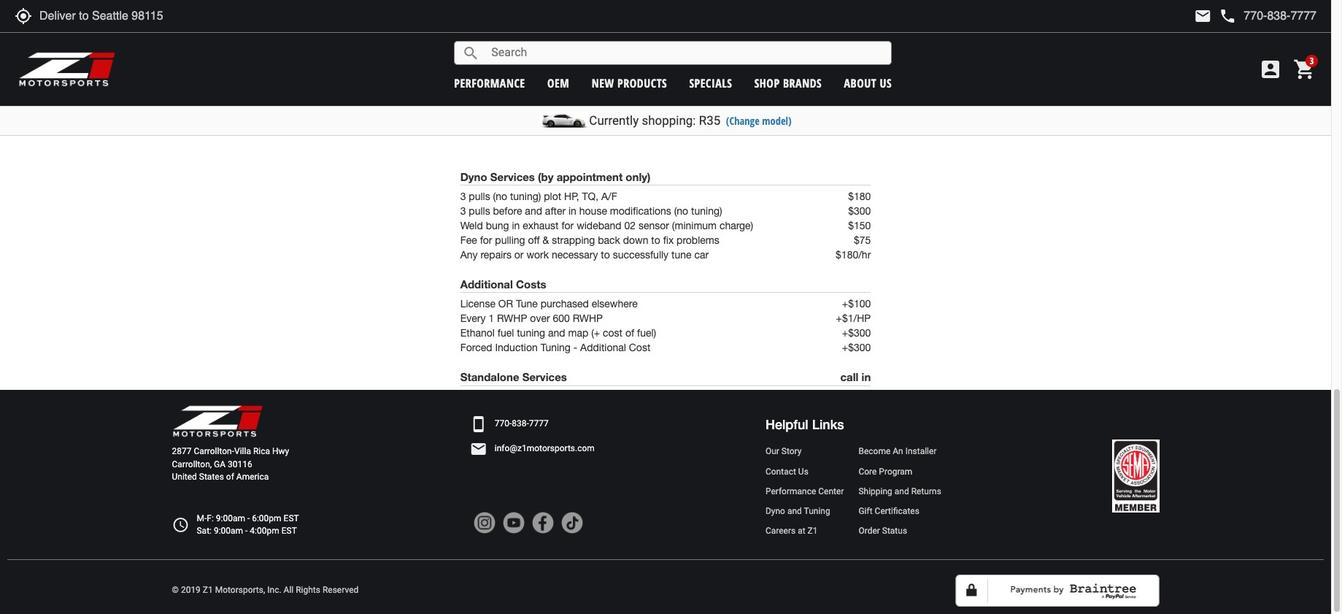 Task type: describe. For each thing, give the bounding box(es) containing it.
2 vertical spatial -
[[245, 526, 248, 536]]

are for socket ecu
[[897, 91, 907, 100]]

at down the features)
[[383, 34, 392, 45]]

order
[[859, 526, 881, 536]]

off
[[528, 234, 540, 246]]

helpful links
[[766, 416, 845, 432]]

+$300 for forced induction tuning - additional cost
[[842, 342, 871, 354]]

1 z32 from the top
[[851, 48, 868, 60]]

last for $350
[[644, 63, 660, 75]]

0 horizontal spatial license
[[315, 19, 350, 31]]

(tuned for $300
[[332, 34, 361, 45]]

1 horizontal spatial for
[[562, 220, 574, 232]]

america
[[236, 471, 269, 482]]

new products
[[592, 75, 668, 91]]

links
[[812, 416, 845, 432]]

tune right tt
[[886, 63, 908, 75]]

become
[[859, 446, 891, 457]]

repairs
[[481, 249, 512, 261]]

z1 motorsports logo image
[[18, 51, 116, 88]]

prices shown are not final prices. please call in to make an appointment and get exact pricing. for tune
[[571, 91, 752, 111]]

z1 for arc license (extra features)
[[607, 34, 619, 45]]

z1) for $350
[[674, 63, 689, 75]]

contact
[[766, 466, 797, 476]]

about us
[[845, 75, 892, 91]]

$100
[[458, 19, 481, 31]]

services for dyno
[[491, 170, 535, 183]]

pricing. for socket
[[951, 102, 975, 111]]

remote
[[571, 48, 607, 60]]

2 rwhp from the left
[[573, 313, 603, 325]]

call in for standalone services
[[841, 371, 871, 384]]

1 get from the left
[[359, 102, 369, 111]]

cost
[[629, 342, 651, 354]]

z1) for $300
[[394, 34, 409, 45]]

contact us link
[[766, 466, 844, 478]]

1 vertical spatial 9:00am
[[214, 526, 243, 536]]

(starts
[[634, 48, 662, 60]]

shop brands
[[755, 75, 822, 91]]

1 final from the left
[[362, 91, 375, 100]]

additional costs
[[461, 278, 547, 291]]

dyno and tuning
[[766, 506, 831, 516]]

dyno for dyno services (by appointment only)
[[461, 170, 488, 183]]

info@z1motorsports.com link
[[495, 443, 595, 455]]

socket
[[851, 34, 883, 45]]

0 vertical spatial -
[[574, 342, 578, 354]]

sat:
[[197, 526, 212, 536]]

&
[[543, 234, 549, 246]]

back
[[598, 234, 621, 246]]

2 horizontal spatial z1
[[808, 526, 818, 536]]

forced induction tuning - additional cost
[[461, 342, 651, 354]]

tune down ecu
[[888, 48, 910, 60]]

1 vertical spatial -
[[247, 513, 250, 523]]

order status
[[859, 526, 908, 536]]

1
[[489, 313, 494, 325]]

arc license (extra features)
[[291, 19, 421, 31]]

only)
[[626, 170, 651, 183]]

careers
[[766, 526, 796, 536]]

838-
[[512, 419, 529, 429]]

not for socket ecu
[[909, 91, 919, 100]]

last for $300
[[364, 34, 380, 45]]

prices. for socket
[[937, 91, 959, 100]]

+$100
[[842, 298, 871, 310]]

weld bung in exhaust for wideband 02 sensor (minimum charge)
[[461, 220, 754, 232]]

1 horizontal spatial (no
[[674, 205, 689, 217]]

+$300 for ethanol fuel tuning and map (+ cost of fuel)
[[842, 327, 871, 339]]

tiktok link image
[[561, 512, 583, 534]]

1 pricing. from the left
[[391, 102, 415, 111]]

mail
[[1195, 7, 1212, 25]]

brands
[[784, 75, 822, 91]]

1 please from the left
[[401, 91, 423, 100]]

hp,
[[564, 191, 580, 202]]

smartphone
[[470, 415, 488, 433]]

make for tune at z1
[[734, 91, 752, 100]]

new products link
[[592, 75, 668, 91]]

2019
[[181, 585, 201, 595]]

$180/hr
[[836, 249, 871, 261]]

oem link
[[548, 75, 570, 91]]

an for socket ecu
[[851, 102, 859, 111]]

ga
[[214, 459, 226, 469]]

2877
[[172, 446, 192, 457]]

tune up every 1 rwhp over 600 rwhp
[[516, 298, 538, 310]]

gift
[[859, 506, 873, 516]]

phone
[[1220, 7, 1237, 25]]

gift certificates
[[859, 506, 920, 516]]

become an installer
[[859, 446, 937, 457]]

carrollton-
[[194, 446, 234, 457]]

1 prices. from the left
[[377, 91, 399, 100]]

access_time m-f: 9:00am - 6:00pm est sat: 9:00am - 4:00pm est
[[172, 513, 299, 536]]

every
[[461, 313, 486, 325]]

standalone services
[[461, 371, 567, 384]]

re-tune (tuned last at z1) for $300
[[291, 34, 409, 45]]

at up the remote
[[596, 34, 604, 45]]

f:
[[207, 513, 214, 523]]

modifications
[[610, 205, 672, 217]]

performance
[[766, 486, 817, 496]]

certificates
[[875, 506, 920, 516]]

3 for 3 pulls before and after in house modifications (no tuning)
[[461, 205, 466, 217]]

re- for $350
[[571, 63, 587, 75]]

shopping_cart
[[1294, 58, 1317, 81]]

$75 for fee for pulling off & strapping back down to fix problems
[[854, 234, 871, 246]]

core
[[859, 466, 877, 476]]

fee
[[461, 234, 477, 246]]

core program
[[859, 466, 913, 476]]

(+
[[592, 327, 600, 339]]

pulls for before
[[469, 205, 490, 217]]

$300 for re-tune (tuned last at z1)
[[458, 34, 481, 45]]

0 horizontal spatial additional
[[461, 278, 513, 291]]

z32 na tune z32 tt tune
[[851, 48, 910, 75]]

1 shown from the left
[[314, 91, 335, 100]]

plot
[[544, 191, 562, 202]]

prices for socket
[[851, 91, 871, 100]]

careers at z1
[[766, 526, 818, 536]]

shown for tune at z1
[[593, 91, 615, 100]]

exact for socket ecu
[[931, 102, 949, 111]]

performance
[[454, 75, 525, 91]]

at)
[[665, 48, 677, 60]]

rights
[[296, 585, 321, 595]]

dyno for dyno and tuning
[[766, 506, 786, 516]]

1 horizontal spatial license
[[461, 298, 496, 310]]

1 make from the left
[[454, 91, 472, 100]]

6:00pm
[[252, 513, 282, 523]]

1 prices from the left
[[291, 91, 312, 100]]

at down dyno and tuning link
[[798, 526, 806, 536]]

tune down arc
[[308, 34, 330, 45]]

$150
[[849, 220, 871, 232]]

re- for $300
[[291, 34, 308, 45]]

1 vertical spatial for
[[480, 234, 493, 246]]

exact for tune at z1
[[651, 102, 669, 111]]

currently
[[590, 113, 639, 128]]

induction
[[495, 342, 538, 354]]

about us link
[[845, 75, 892, 91]]

make for socket ecu
[[1014, 91, 1032, 100]]

are for tune at z1
[[617, 91, 627, 100]]

1 vertical spatial est
[[282, 526, 297, 536]]

1 exact from the left
[[371, 102, 389, 111]]

please for tune at z1
[[681, 91, 703, 100]]

info@z1motorsports.com
[[495, 443, 595, 454]]

our story
[[766, 446, 802, 457]]

re-tune (tuned last at z1) for $350
[[571, 63, 689, 75]]

shop
[[755, 75, 780, 91]]

of inside 2877 carrollton-villa rica hwy carrollton, ga 30116 united states of america
[[226, 471, 234, 482]]

motorsports,
[[215, 585, 265, 595]]

contact us
[[766, 466, 809, 476]]

©
[[172, 585, 179, 595]]

prices. for tune
[[657, 91, 679, 100]]

or
[[515, 249, 524, 261]]

tuning for and
[[804, 506, 831, 516]]

villa
[[234, 446, 251, 457]]



Task type: vqa. For each thing, say whether or not it's contained in the screenshot.
top item
no



Task type: locate. For each thing, give the bounding box(es) containing it.
0 horizontal spatial re-
[[291, 34, 308, 45]]

1 horizontal spatial rwhp
[[573, 313, 603, 325]]

0 vertical spatial additional
[[461, 278, 513, 291]]

est
[[284, 513, 299, 523], [282, 526, 297, 536]]

30116
[[228, 459, 252, 469]]

tuning) up before
[[510, 191, 541, 202]]

0 horizontal spatial $300
[[458, 34, 481, 45]]

1 pulls from the top
[[469, 191, 490, 202]]

not down the z32 na tune z32 tt tune
[[909, 91, 919, 100]]

specials
[[690, 75, 733, 91]]

1 horizontal spatial re-
[[571, 63, 587, 75]]

for up strapping
[[562, 220, 574, 232]]

license up the every
[[461, 298, 496, 310]]

facebook link image
[[532, 512, 554, 534]]

installer
[[906, 446, 937, 457]]

call in up links at right
[[841, 371, 871, 384]]

770-
[[495, 419, 512, 429]]

0 horizontal spatial prices.
[[377, 91, 399, 100]]

(change model) link
[[726, 114, 792, 128]]

1 vertical spatial additional
[[581, 342, 626, 354]]

ethanol
[[461, 327, 495, 339]]

socket ecu
[[851, 34, 907, 45]]

1 horizontal spatial additional
[[581, 342, 626, 354]]

rwhp up fuel on the left bottom
[[497, 313, 528, 325]]

cost
[[603, 327, 623, 339]]

2 get from the left
[[639, 102, 649, 111]]

not for tune at z1
[[629, 91, 640, 100]]

1 horizontal spatial prices.
[[657, 91, 679, 100]]

1 horizontal spatial shown
[[593, 91, 615, 100]]

0 horizontal spatial call in
[[735, 48, 761, 60]]

strapping
[[552, 234, 595, 246]]

1 horizontal spatial $75
[[1024, 34, 1041, 45]]

1 vertical spatial of
[[226, 471, 234, 482]]

0 vertical spatial us
[[880, 75, 892, 91]]

standalone
[[461, 371, 520, 384]]

pricing. for tune
[[671, 102, 695, 111]]

1 vertical spatial tuning
[[804, 506, 831, 516]]

2 horizontal spatial please
[[961, 91, 982, 100]]

0 horizontal spatial z1)
[[394, 34, 409, 45]]

sema member logo image
[[1113, 440, 1160, 513]]

0 vertical spatial license
[[315, 19, 350, 31]]

prices down arc
[[291, 91, 312, 100]]

prices down about
[[851, 91, 871, 100]]

2 3 from the top
[[461, 205, 466, 217]]

1 horizontal spatial get
[[639, 102, 649, 111]]

2 are from the left
[[617, 91, 627, 100]]

tune left the (starts
[[610, 48, 631, 60]]

dyno up careers
[[766, 506, 786, 516]]

3 prices from the left
[[851, 91, 871, 100]]

gift certificates link
[[859, 505, 942, 518]]

1 vertical spatial $300
[[849, 205, 871, 217]]

tune up the remote
[[571, 34, 593, 45]]

- left the 6:00pm
[[247, 513, 250, 523]]

0 horizontal spatial us
[[799, 466, 809, 476]]

3 please from the left
[[961, 91, 982, 100]]

0 vertical spatial services
[[491, 170, 535, 183]]

1 horizontal spatial please
[[681, 91, 703, 100]]

costs
[[516, 278, 547, 291]]

specials link
[[690, 75, 733, 91]]

re- down the remote
[[571, 63, 587, 75]]

0 vertical spatial $300
[[458, 34, 481, 45]]

(tuned up new products
[[612, 63, 641, 75]]

additional up the or
[[461, 278, 513, 291]]

us for about us
[[880, 75, 892, 91]]

last down the (starts
[[644, 63, 660, 75]]

house
[[580, 205, 607, 217]]

r35
[[699, 113, 721, 128]]

2 an from the left
[[571, 102, 579, 111]]

1 vertical spatial z1
[[808, 526, 818, 536]]

m-
[[197, 513, 207, 523]]

returns
[[912, 486, 942, 496]]

2 make from the left
[[734, 91, 752, 100]]

prices up currently
[[571, 91, 591, 100]]

z1) down the at)
[[674, 63, 689, 75]]

z1) down the features)
[[394, 34, 409, 45]]

performance center link
[[766, 485, 844, 498]]

our
[[766, 446, 780, 457]]

an for tune at z1
[[571, 102, 579, 111]]

license or tune purchased elsewhere
[[461, 298, 638, 310]]

0 horizontal spatial (tuned
[[332, 34, 361, 45]]

fee for pulling off & strapping back down to fix problems
[[461, 234, 720, 246]]

2 horizontal spatial prices.
[[937, 91, 959, 100]]

0 horizontal spatial prices shown are not final prices. please call in to make an appointment and get exact pricing.
[[291, 91, 472, 111]]

1 vertical spatial re-tune (tuned last at z1)
[[571, 63, 689, 75]]

z1 right 2019
[[203, 585, 213, 595]]

1 vertical spatial (tuned
[[612, 63, 641, 75]]

3 for 3 pulls (no tuning) plot hp, tq, a/f
[[461, 191, 466, 202]]

1 vertical spatial dyno
[[766, 506, 786, 516]]

get for socket ecu
[[918, 102, 929, 111]]

rwhp up the (+
[[573, 313, 603, 325]]

of left fuel)
[[626, 327, 635, 339]]

0 vertical spatial tuning)
[[510, 191, 541, 202]]

2 horizontal spatial exact
[[931, 102, 949, 111]]

2 exact from the left
[[651, 102, 669, 111]]

1 3 from the top
[[461, 191, 466, 202]]

call in for remote tune (starts at)
[[735, 48, 761, 60]]

1 vertical spatial re-
[[571, 63, 587, 75]]

performance link
[[454, 75, 525, 91]]

3 make from the left
[[1014, 91, 1032, 100]]

forced
[[461, 342, 493, 354]]

1 horizontal spatial are
[[617, 91, 627, 100]]

mail phone
[[1195, 7, 1237, 25]]

re-tune (tuned last at z1) up new products
[[571, 63, 689, 75]]

all
[[284, 585, 294, 595]]

1 vertical spatial tuning)
[[692, 205, 723, 217]]

final for socket ecu
[[921, 91, 935, 100]]

$300 up $150
[[849, 205, 871, 217]]

1 horizontal spatial prices
[[571, 91, 591, 100]]

est right '4:00pm'
[[282, 526, 297, 536]]

(tuned for $350
[[612, 63, 641, 75]]

3 are from the left
[[897, 91, 907, 100]]

0 horizontal spatial for
[[480, 234, 493, 246]]

1 vertical spatial services
[[523, 371, 567, 384]]

02
[[625, 220, 636, 232]]

0 vertical spatial $75
[[1024, 34, 1041, 45]]

1 are from the left
[[337, 91, 347, 100]]

1 vertical spatial z32
[[851, 63, 868, 75]]

1 vertical spatial z1)
[[674, 63, 689, 75]]

0 horizontal spatial of
[[226, 471, 234, 482]]

2 vertical spatial z1
[[203, 585, 213, 595]]

9:00am
[[216, 513, 245, 523], [214, 526, 243, 536]]

2 please from the left
[[681, 91, 703, 100]]

get for tune at z1
[[639, 102, 649, 111]]

tuning)
[[510, 191, 541, 202], [692, 205, 723, 217]]

$350
[[738, 63, 761, 75]]

after
[[545, 205, 566, 217]]

1 horizontal spatial $300
[[849, 205, 871, 217]]

9:00am right f:
[[216, 513, 245, 523]]

1 horizontal spatial make
[[734, 91, 752, 100]]

2 horizontal spatial get
[[918, 102, 929, 111]]

not down arc license (extra features) on the top left of the page
[[349, 91, 360, 100]]

1 horizontal spatial re-tune (tuned last at z1)
[[571, 63, 689, 75]]

become an installer link
[[859, 446, 942, 458]]

2 horizontal spatial final
[[921, 91, 935, 100]]

0 horizontal spatial please
[[401, 91, 423, 100]]

1 +$300 from the top
[[842, 327, 871, 339]]

2 horizontal spatial are
[[897, 91, 907, 100]]

tuning down 'ethanol fuel tuning and map (+ cost of fuel)'
[[541, 342, 571, 354]]

0 vertical spatial z1)
[[394, 34, 409, 45]]

problems
[[677, 234, 720, 246]]

3 an from the left
[[851, 102, 859, 111]]

0 horizontal spatial shown
[[314, 91, 335, 100]]

$75
[[1024, 34, 1041, 45], [854, 234, 871, 246]]

0 vertical spatial est
[[284, 513, 299, 523]]

features)
[[382, 19, 421, 31]]

not down new products link
[[629, 91, 640, 100]]

0 vertical spatial re-tune (tuned last at z1)
[[291, 34, 409, 45]]

(tuned down arc license (extra features) on the top left of the page
[[332, 34, 361, 45]]

inc.
[[267, 585, 282, 595]]

$300 down $100
[[458, 34, 481, 45]]

tt
[[871, 63, 883, 75]]

2 horizontal spatial pricing.
[[951, 102, 975, 111]]

call in up $350
[[735, 48, 761, 60]]

last down (extra
[[364, 34, 380, 45]]

tuning down performance center link
[[804, 506, 831, 516]]

for right 'fee'
[[480, 234, 493, 246]]

0 vertical spatial 3
[[461, 191, 466, 202]]

0 horizontal spatial tuning)
[[510, 191, 541, 202]]

of down 30116
[[226, 471, 234, 482]]

z1 down dyno and tuning link
[[808, 526, 818, 536]]

call
[[735, 48, 750, 60], [425, 91, 436, 100], [705, 91, 716, 100], [984, 91, 996, 100], [841, 371, 859, 384]]

z32 up about
[[851, 63, 868, 75]]

necessary
[[552, 249, 598, 261]]

0 vertical spatial 9:00am
[[216, 513, 245, 523]]

2 +$300 from the top
[[842, 342, 871, 354]]

0 horizontal spatial an
[[291, 102, 299, 111]]

shown for socket ecu
[[873, 91, 895, 100]]

3
[[461, 191, 466, 202], [461, 205, 466, 217]]

successfully
[[613, 249, 669, 261]]

0 vertical spatial for
[[562, 220, 574, 232]]

dyno up weld on the top left
[[461, 170, 488, 183]]

last
[[364, 34, 380, 45], [644, 63, 660, 75]]

$300
[[458, 34, 481, 45], [849, 205, 871, 217]]

tune at z1
[[571, 34, 619, 45]]

z1 company logo image
[[172, 404, 263, 438]]

0 horizontal spatial tuning
[[541, 342, 571, 354]]

1 rwhp from the left
[[497, 313, 528, 325]]

shopping:
[[642, 113, 696, 128]]

0 horizontal spatial (no
[[493, 191, 507, 202]]

united
[[172, 471, 197, 482]]

prices
[[291, 91, 312, 100], [571, 91, 591, 100], [851, 91, 871, 100]]

1 horizontal spatial an
[[571, 102, 579, 111]]

0 vertical spatial of
[[626, 327, 635, 339]]

additional down the (+
[[581, 342, 626, 354]]

prices shown are not final prices. please call in to make an appointment and get exact pricing. for socket
[[851, 91, 1032, 111]]

services
[[491, 170, 535, 183], [523, 371, 567, 384]]

3 prices shown are not final prices. please call in to make an appointment and get exact pricing. from the left
[[851, 91, 1032, 111]]

services down forced induction tuning - additional cost
[[523, 371, 567, 384]]

oem
[[548, 75, 570, 91]]

0 vertical spatial call in
[[735, 48, 761, 60]]

account_box link
[[1256, 58, 1287, 81]]

instagram link image
[[474, 512, 496, 534]]

1 horizontal spatial of
[[626, 327, 635, 339]]

2 not from the left
[[629, 91, 640, 100]]

3 get from the left
[[918, 102, 929, 111]]

smartphone 770-838-7777
[[470, 415, 549, 433]]

- down the "map"
[[574, 342, 578, 354]]

performance center
[[766, 486, 844, 496]]

0 vertical spatial (no
[[493, 191, 507, 202]]

0 vertical spatial tuning
[[541, 342, 571, 354]]

2 prices from the left
[[571, 91, 591, 100]]

prices for tune
[[571, 91, 591, 100]]

(no up (minimum
[[674, 205, 689, 217]]

0 horizontal spatial are
[[337, 91, 347, 100]]

(by
[[538, 170, 554, 183]]

are down new products
[[617, 91, 627, 100]]

car
[[695, 249, 709, 261]]

3 pulls before and after in house modifications (no tuning)
[[461, 205, 723, 217]]

z1 for my_location
[[203, 585, 213, 595]]

1 horizontal spatial tuning)
[[692, 205, 723, 217]]

$75 for socket ecu
[[1024, 34, 1041, 45]]

fuel
[[498, 327, 514, 339]]

2 horizontal spatial prices shown are not final prices. please call in to make an appointment and get exact pricing.
[[851, 91, 1032, 111]]

services for standalone
[[523, 371, 567, 384]]

1 an from the left
[[291, 102, 299, 111]]

1 vertical spatial 3
[[461, 205, 466, 217]]

z1 up remote tune (starts at)
[[607, 34, 619, 45]]

0 horizontal spatial make
[[454, 91, 472, 100]]

2 prices shown are not final prices. please call in to make an appointment and get exact pricing. from the left
[[571, 91, 752, 111]]

1 vertical spatial $75
[[854, 234, 871, 246]]

tune up new
[[587, 63, 609, 75]]

0 horizontal spatial get
[[359, 102, 369, 111]]

0 horizontal spatial re-tune (tuned last at z1)
[[291, 34, 409, 45]]

1 horizontal spatial final
[[642, 91, 655, 100]]

1 horizontal spatial last
[[644, 63, 660, 75]]

0 horizontal spatial $75
[[854, 234, 871, 246]]

tuning
[[541, 342, 571, 354], [804, 506, 831, 516]]

0 vertical spatial z32
[[851, 48, 868, 60]]

license right arc
[[315, 19, 350, 31]]

make
[[454, 91, 472, 100], [734, 91, 752, 100], [1014, 91, 1032, 100]]

0 horizontal spatial last
[[364, 34, 380, 45]]

(no up before
[[493, 191, 507, 202]]

services up 3 pulls (no tuning) plot hp, tq, a/f
[[491, 170, 535, 183]]

1 vertical spatial license
[[461, 298, 496, 310]]

3 not from the left
[[909, 91, 919, 100]]

status
[[883, 526, 908, 536]]

order status link
[[859, 525, 942, 537]]

2 horizontal spatial make
[[1014, 91, 1032, 100]]

1 horizontal spatial z1)
[[674, 63, 689, 75]]

us down tt
[[880, 75, 892, 91]]

$420
[[458, 63, 481, 75]]

Search search field
[[480, 42, 892, 64]]

at down the at)
[[663, 63, 671, 75]]

in
[[753, 48, 761, 60], [438, 91, 444, 100], [718, 91, 724, 100], [998, 91, 1003, 100], [569, 205, 577, 217], [512, 220, 520, 232], [862, 371, 871, 384]]

3 shown from the left
[[873, 91, 895, 100]]

2 prices. from the left
[[657, 91, 679, 100]]

re- down arc
[[291, 34, 308, 45]]

1 prices shown are not final prices. please call in to make an appointment and get exact pricing. from the left
[[291, 91, 472, 111]]

$300 for 3 pulls before and after in house modifications (no tuning)
[[849, 205, 871, 217]]

youtube link image
[[503, 512, 525, 534]]

or
[[499, 298, 513, 310]]

2 horizontal spatial prices
[[851, 91, 871, 100]]

0 horizontal spatial exact
[[371, 102, 389, 111]]

not
[[349, 91, 360, 100], [629, 91, 640, 100], [909, 91, 919, 100]]

3 final from the left
[[921, 91, 935, 100]]

us for contact us
[[799, 466, 809, 476]]

a/f
[[602, 191, 618, 202]]

0 horizontal spatial z1
[[203, 585, 213, 595]]

0 horizontal spatial dyno
[[461, 170, 488, 183]]

final for tune at z1
[[642, 91, 655, 100]]

0 vertical spatial pulls
[[469, 191, 490, 202]]

1 horizontal spatial prices shown are not final prices. please call in to make an appointment and get exact pricing.
[[571, 91, 752, 111]]

are down the z32 na tune z32 tt tune
[[897, 91, 907, 100]]

search
[[462, 44, 480, 62]]

tuning for induction
[[541, 342, 571, 354]]

9:00am right "sat:"
[[214, 526, 243, 536]]

z1)
[[394, 34, 409, 45], [674, 63, 689, 75]]

2 pulls from the top
[[469, 205, 490, 217]]

0 vertical spatial (tuned
[[332, 34, 361, 45]]

2 final from the left
[[642, 91, 655, 100]]

2 shown from the left
[[593, 91, 615, 100]]

dyno and tuning link
[[766, 505, 844, 518]]

pulls for (no
[[469, 191, 490, 202]]

tuning) up (minimum
[[692, 205, 723, 217]]

any
[[461, 249, 478, 261]]

7777
[[529, 419, 549, 429]]

tq,
[[582, 191, 599, 202]]

helpful
[[766, 416, 809, 432]]

1 not from the left
[[349, 91, 360, 100]]

3 prices. from the left
[[937, 91, 959, 100]]

1 horizontal spatial z1
[[607, 34, 619, 45]]

1 vertical spatial call in
[[841, 371, 871, 384]]

0 vertical spatial last
[[364, 34, 380, 45]]

re-tune (tuned last at z1) down arc license (extra features) on the top left of the page
[[291, 34, 409, 45]]

z32 down socket
[[851, 48, 868, 60]]

2 pricing. from the left
[[671, 102, 695, 111]]

2 z32 from the top
[[851, 63, 868, 75]]

- left '4:00pm'
[[245, 526, 248, 536]]

3 exact from the left
[[931, 102, 949, 111]]

about
[[845, 75, 877, 91]]

please for socket ecu
[[961, 91, 982, 100]]

us down our story link
[[799, 466, 809, 476]]

are down arc license (extra features) on the top left of the page
[[337, 91, 347, 100]]

3 pricing. from the left
[[951, 102, 975, 111]]

est right the 6:00pm
[[284, 513, 299, 523]]



